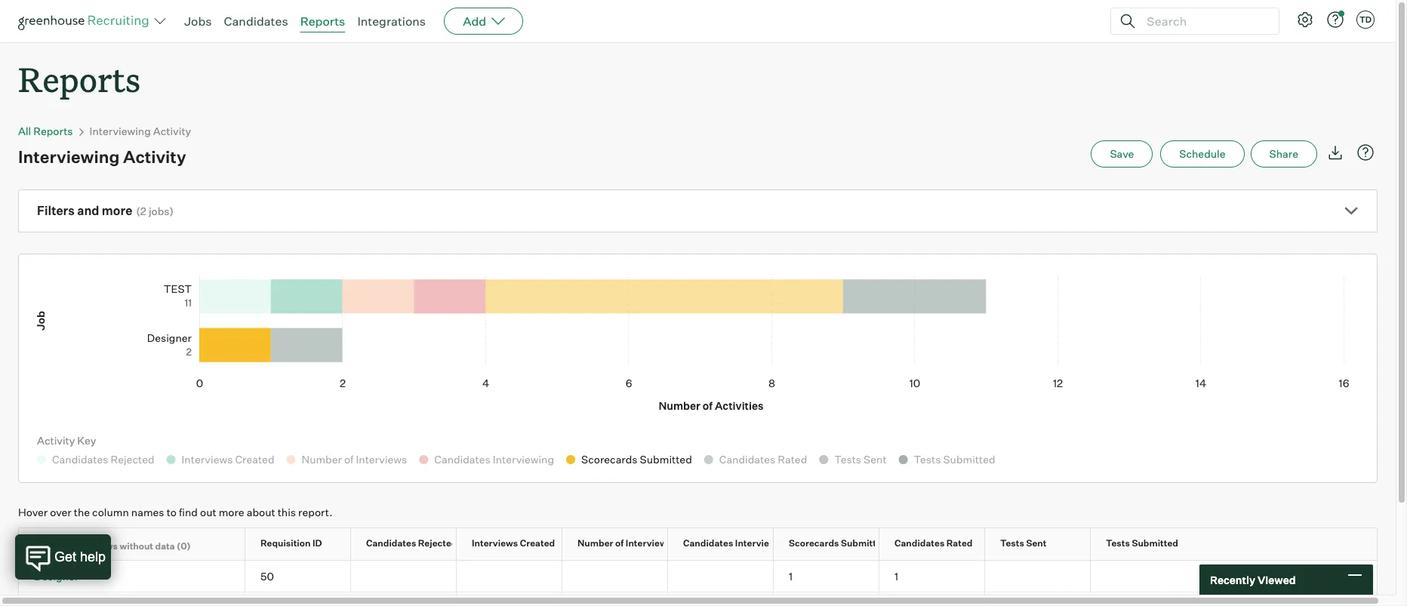Task type: vqa. For each thing, say whether or not it's contained in the screenshot.
Technical Interview
no



Task type: describe. For each thing, give the bounding box(es) containing it.
interviewing activity link
[[90, 125, 191, 138]]

interviewing inside candidates interviewing column header
[[735, 538, 791, 549]]

number of interviews column header
[[562, 529, 681, 560]]

key
[[77, 434, 96, 447]]

add
[[463, 14, 486, 29]]

about
[[247, 506, 275, 519]]

download image
[[1327, 144, 1345, 162]]

grid containing designer
[[19, 529, 1377, 606]]

schedule
[[1180, 147, 1226, 160]]

save
[[1110, 147, 1134, 160]]

scorecards
[[789, 538, 839, 549]]

job
[[34, 538, 51, 549]]

2 vertical spatial reports
[[33, 125, 73, 138]]

tests sent column header
[[985, 529, 1104, 560]]

jobs
[[184, 14, 212, 29]]

integrations link
[[357, 14, 426, 29]]

interviews created
[[472, 538, 555, 549]]

to
[[167, 506, 177, 519]]

td
[[1360, 14, 1372, 25]]

rows
[[96, 541, 118, 552]]

this
[[278, 506, 296, 519]]

candidates for candidates rejected
[[366, 538, 416, 549]]

1 vertical spatial reports
[[18, 57, 141, 101]]

1 vertical spatial interviewing activity
[[18, 147, 186, 167]]

all
[[18, 125, 31, 138]]

0 vertical spatial activity
[[153, 125, 191, 138]]

designer
[[34, 570, 79, 583]]

without
[[120, 541, 153, 552]]

names
[[131, 506, 164, 519]]

tests submitted column header
[[1091, 529, 1210, 560]]

requisition id column header
[[245, 529, 364, 560]]

2 row group from the top
[[19, 593, 1377, 606]]

schedule button
[[1161, 141, 1245, 168]]

viewed
[[1258, 573, 1296, 586]]

candidates interviewing column header
[[668, 529, 791, 560]]

designer link
[[34, 570, 79, 583]]

candidates rated
[[895, 538, 973, 549]]

hover
[[18, 506, 48, 519]]

candidates for candidates interviewing
[[683, 538, 733, 549]]

candidates rejected column header
[[351, 529, 470, 560]]

)
[[170, 205, 174, 218]]

submitted for scorecards submitted
[[841, 538, 887, 549]]

recently viewed
[[1210, 573, 1296, 586]]

3 row from the top
[[19, 593, 1377, 606]]

0 vertical spatial interviewing
[[90, 125, 151, 138]]

Search text field
[[1143, 10, 1265, 32]]

2
[[140, 205, 146, 218]]

requisition id
[[260, 538, 322, 549]]

integrations
[[357, 14, 426, 29]]

candidates for candidates
[[224, 14, 288, 29]]

(
[[136, 205, 140, 218]]



Task type: locate. For each thing, give the bounding box(es) containing it.
0 vertical spatial more
[[102, 203, 132, 218]]

interviews inside column header
[[626, 538, 672, 549]]

scorecards submitted column header
[[774, 529, 892, 560]]

0 vertical spatial interviewing activity
[[90, 125, 191, 138]]

reports right all
[[33, 125, 73, 138]]

hide rows without data (0)
[[74, 541, 191, 552]]

1 horizontal spatial tests
[[1106, 538, 1130, 549]]

candidates interviewing
[[683, 538, 791, 549]]

requisition
[[260, 538, 311, 549]]

candidates link
[[224, 14, 288, 29]]

candidates inside candidates interviewing column header
[[683, 538, 733, 549]]

sent
[[1026, 538, 1047, 549]]

row group containing designer
[[19, 561, 1377, 593]]

faq image
[[1357, 144, 1375, 162]]

None checkbox
[[60, 540, 70, 550]]

candidates rejected
[[366, 538, 457, 549]]

1 tests from the left
[[1000, 538, 1024, 549]]

2 vertical spatial interviewing
[[735, 538, 791, 549]]

tests
[[1000, 538, 1024, 549], [1106, 538, 1130, 549]]

1 vertical spatial interviewing
[[18, 147, 120, 167]]

1
[[789, 570, 793, 583], [895, 570, 899, 583]]

configure image
[[1296, 11, 1314, 29]]

td button
[[1354, 8, 1378, 32]]

interviews created column header
[[457, 529, 575, 560]]

column header containing job
[[19, 529, 258, 560]]

reports right the candidates link at the top
[[300, 14, 345, 29]]

candidates
[[224, 14, 288, 29], [366, 538, 416, 549], [683, 538, 733, 549], [895, 538, 945, 549]]

interviewing
[[90, 125, 151, 138], [18, 147, 120, 167], [735, 538, 791, 549]]

filters
[[37, 203, 75, 218]]

save and schedule this report to revisit it! element
[[1091, 141, 1161, 168]]

tests inside tests sent "column header"
[[1000, 538, 1024, 549]]

2 row from the top
[[19, 561, 1377, 592]]

1 row group from the top
[[19, 561, 1377, 593]]

reports link
[[300, 14, 345, 29]]

2 vertical spatial activity
[[37, 434, 75, 447]]

add button
[[444, 8, 523, 35]]

number of interviews
[[578, 538, 672, 549]]

hide
[[74, 541, 94, 552]]

0 horizontal spatial tests
[[1000, 538, 1024, 549]]

1 submitted from the left
[[841, 538, 887, 549]]

1 1 from the left
[[789, 570, 793, 583]]

interviews right of
[[626, 538, 672, 549]]

2 interviews from the left
[[626, 538, 672, 549]]

50
[[260, 570, 274, 583]]

report.
[[298, 506, 333, 519]]

jobs
[[149, 205, 170, 218]]

2 vertical spatial row
[[19, 593, 1377, 606]]

rated
[[947, 538, 973, 549]]

candidates inside candidates rejected column header
[[366, 538, 416, 549]]

interviews inside column header
[[472, 538, 518, 549]]

tests left sent
[[1000, 538, 1024, 549]]

interviewing activity
[[90, 125, 191, 138], [18, 147, 186, 167]]

share
[[1270, 147, 1299, 160]]

hover over the column names to find out more about this report.
[[18, 506, 333, 519]]

reports down greenhouse recruiting image
[[18, 57, 141, 101]]

filters and more ( 2 jobs )
[[37, 203, 174, 218]]

tests right tests sent "column header"
[[1106, 538, 1130, 549]]

activity
[[153, 125, 191, 138], [123, 147, 186, 167], [37, 434, 75, 447]]

0 horizontal spatial submitted
[[841, 538, 887, 549]]

out
[[200, 506, 216, 519]]

1 vertical spatial more
[[219, 506, 244, 519]]

1 interviews from the left
[[472, 538, 518, 549]]

data
[[155, 541, 175, 552]]

candidates inside candidates rated column header
[[895, 538, 945, 549]]

share button
[[1251, 141, 1317, 168]]

submitted
[[841, 538, 887, 549], [1132, 538, 1178, 549]]

more
[[102, 203, 132, 218], [219, 506, 244, 519]]

tests sent
[[1000, 538, 1047, 549]]

of
[[615, 538, 624, 549]]

submitted inside "column header"
[[841, 538, 887, 549]]

candidates rated column header
[[880, 529, 998, 560]]

cell
[[351, 561, 457, 592], [457, 561, 562, 592], [562, 561, 668, 592], [668, 561, 774, 592], [985, 561, 1091, 592], [1091, 561, 1197, 592], [19, 593, 245, 606], [245, 593, 351, 606], [351, 593, 457, 606], [457, 593, 562, 606], [562, 593, 668, 606], [668, 593, 774, 606], [774, 593, 880, 606], [880, 593, 985, 606], [985, 593, 1091, 606], [1091, 593, 1197, 606]]

submitted for tests submitted
[[1132, 538, 1178, 549]]

row
[[19, 529, 1377, 560], [19, 561, 1377, 592], [19, 593, 1377, 606]]

created
[[520, 538, 555, 549]]

tests for tests sent
[[1000, 538, 1024, 549]]

(0)
[[177, 541, 191, 552]]

row group
[[19, 561, 1377, 593], [19, 593, 1377, 606]]

recently
[[1210, 573, 1256, 586]]

0 horizontal spatial 1
[[789, 570, 793, 583]]

more left (
[[102, 203, 132, 218]]

td button
[[1357, 11, 1375, 29]]

greenhouse recruiting image
[[18, 12, 154, 30]]

all reports
[[18, 125, 73, 138]]

number
[[578, 538, 613, 549]]

submitted inside column header
[[1132, 538, 1178, 549]]

1 horizontal spatial 1
[[895, 570, 899, 583]]

0 horizontal spatial interviews
[[472, 538, 518, 549]]

column
[[92, 506, 129, 519]]

and
[[77, 203, 99, 218]]

1 vertical spatial activity
[[123, 147, 186, 167]]

activity key
[[37, 434, 96, 447]]

the
[[74, 506, 90, 519]]

jobs link
[[184, 14, 212, 29]]

more right out
[[219, 506, 244, 519]]

row containing job
[[19, 529, 1377, 560]]

reports
[[300, 14, 345, 29], [18, 57, 141, 101], [33, 125, 73, 138]]

2 1 from the left
[[895, 570, 899, 583]]

grid
[[19, 529, 1377, 606]]

all reports link
[[18, 125, 73, 138]]

find
[[179, 506, 198, 519]]

1 horizontal spatial submitted
[[1132, 538, 1178, 549]]

2 tests from the left
[[1106, 538, 1130, 549]]

1 vertical spatial row
[[19, 561, 1377, 592]]

candidates for candidates rated
[[895, 538, 945, 549]]

tests inside 'tests submitted' column header
[[1106, 538, 1130, 549]]

1 horizontal spatial interviews
[[626, 538, 672, 549]]

0 vertical spatial reports
[[300, 14, 345, 29]]

id
[[312, 538, 322, 549]]

0 horizontal spatial more
[[102, 203, 132, 218]]

1 horizontal spatial more
[[219, 506, 244, 519]]

rejected
[[418, 538, 457, 549]]

interviews left created
[[472, 538, 518, 549]]

2 submitted from the left
[[1132, 538, 1178, 549]]

scorecards submitted
[[789, 538, 887, 549]]

row containing designer
[[19, 561, 1377, 592]]

1 down scorecards
[[789, 570, 793, 583]]

column header
[[19, 529, 258, 560]]

tests for tests submitted
[[1106, 538, 1130, 549]]

1 down candidates rated
[[895, 570, 899, 583]]

tests submitted
[[1106, 538, 1178, 549]]

save button
[[1091, 141, 1153, 168]]

over
[[50, 506, 71, 519]]

interviews
[[472, 538, 518, 549], [626, 538, 672, 549]]

0 vertical spatial row
[[19, 529, 1377, 560]]

1 row from the top
[[19, 529, 1377, 560]]



